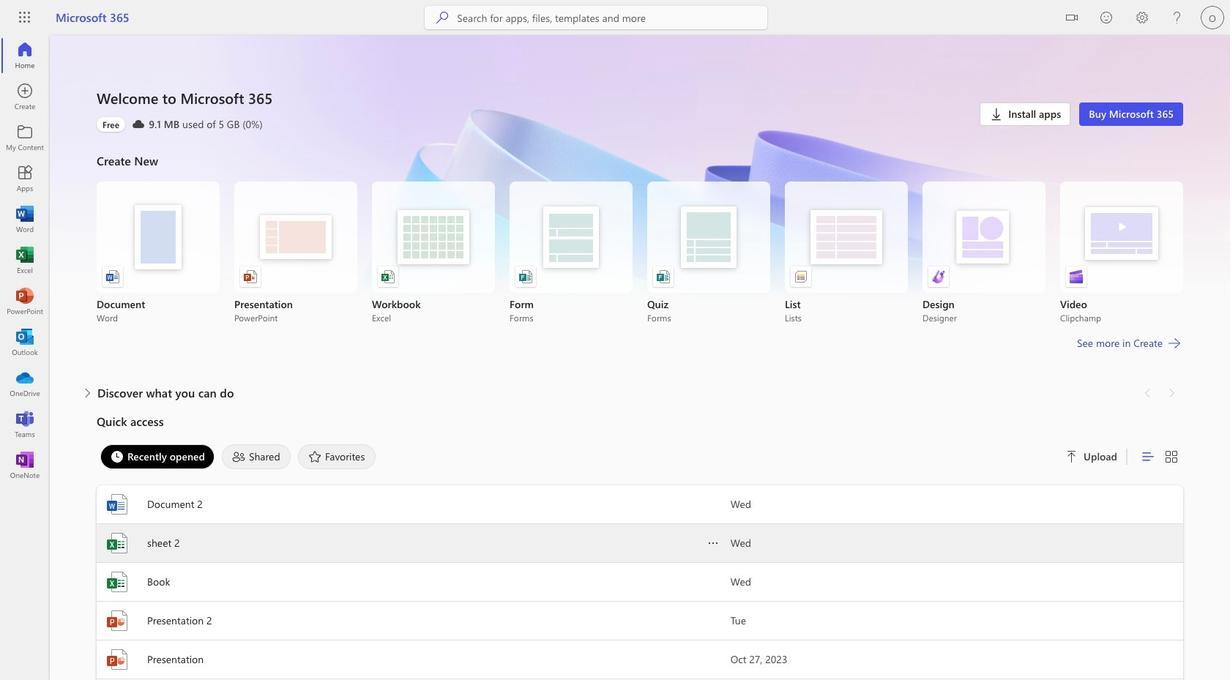 Task type: locate. For each thing, give the bounding box(es) containing it.
3 tab from the left
[[294, 445, 380, 470]]

powerpoint image up outlook icon
[[18, 295, 32, 309]]

tab
[[97, 445, 218, 470], [218, 445, 294, 470], [294, 445, 380, 470]]

excel image
[[18, 254, 32, 268], [106, 532, 129, 555], [106, 571, 129, 594]]

powerpoint image
[[18, 295, 32, 309], [106, 648, 129, 672]]

2 vertical spatial excel image
[[106, 571, 129, 594]]

my content image
[[18, 130, 32, 145]]

this account doesn't have a microsoft 365 subscription. click to view your benefits. tooltip
[[97, 117, 125, 132]]

0 horizontal spatial word image
[[18, 212, 32, 227]]

powerpoint image down powerpoint image
[[106, 648, 129, 672]]

apps image
[[18, 171, 32, 186]]

name presentation 2 cell
[[97, 610, 731, 633]]

2 tab from the left
[[218, 445, 294, 470]]

lists list image
[[794, 270, 809, 284]]

tab list
[[97, 441, 1049, 473]]

navigation
[[0, 35, 50, 486]]

shared element
[[222, 445, 291, 470]]

Search box. Suggestions appear as you type. search field
[[457, 6, 768, 29]]

1 vertical spatial word image
[[106, 493, 129, 517]]

list
[[97, 182, 1184, 324]]

1 horizontal spatial word image
[[106, 493, 129, 517]]

create new element
[[97, 149, 1184, 382]]

application
[[0, 35, 1231, 681]]

None search field
[[425, 6, 768, 29]]

outlook image
[[18, 336, 32, 350]]

banner
[[0, 0, 1231, 38]]

word image down recently opened element
[[106, 493, 129, 517]]

1 vertical spatial powerpoint image
[[106, 648, 129, 672]]

name book cell
[[97, 571, 731, 594]]

powerpoint image
[[106, 610, 129, 633]]

excel image for name sheet 2 cell
[[106, 532, 129, 555]]

1 vertical spatial excel image
[[106, 532, 129, 555]]

teams image
[[18, 418, 32, 432]]

word image
[[18, 212, 32, 227], [106, 493, 129, 517]]

word image down the apps icon
[[18, 212, 32, 227]]

name sheet 2 cell
[[97, 532, 731, 555]]

name presentation cell
[[97, 648, 731, 672]]

home image
[[18, 48, 32, 63]]

name document 2 cell
[[97, 493, 731, 517]]

0 horizontal spatial powerpoint image
[[18, 295, 32, 309]]

create image
[[18, 89, 32, 104]]



Task type: vqa. For each thing, say whether or not it's contained in the screenshot.
Recently opened to the left
no



Task type: describe. For each thing, give the bounding box(es) containing it.
account manager for orlandogary85@gmail.com image
[[1202, 6, 1225, 29]]

0 vertical spatial excel image
[[18, 254, 32, 268]]

excel image for name book cell
[[106, 571, 129, 594]]

designer design image
[[932, 270, 947, 284]]

word document image
[[106, 270, 120, 284]]

new quiz image
[[656, 270, 671, 284]]

designer design image
[[932, 270, 947, 284]]

forms survey image
[[519, 270, 533, 284]]

1 tab from the left
[[97, 445, 218, 470]]

0 vertical spatial powerpoint image
[[18, 295, 32, 309]]

1 horizontal spatial powerpoint image
[[106, 648, 129, 672]]

onedrive image
[[18, 377, 32, 391]]

excel workbook image
[[381, 270, 396, 284]]

clipchamp video image
[[1070, 270, 1084, 284]]

recently opened element
[[100, 445, 215, 470]]

powerpoint presentation image
[[243, 270, 258, 284]]

favorites element
[[298, 445, 376, 470]]

0 vertical spatial word image
[[18, 212, 32, 227]]

onenote image
[[18, 459, 32, 473]]



